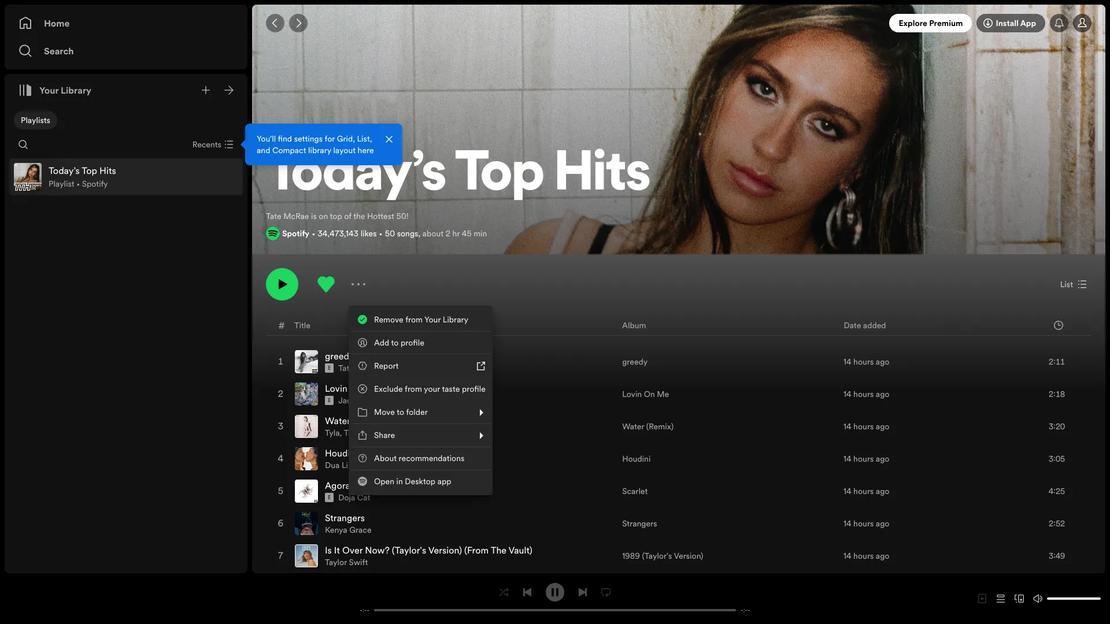 Task type: describe. For each thing, give the bounding box(es) containing it.
hours for water - remix
[[854, 421, 874, 433]]

it
[[334, 544, 340, 557]]

app
[[438, 476, 452, 488]]

here
[[358, 145, 374, 156]]

now?
[[365, 544, 390, 557]]

today's top hits
[[266, 148, 651, 204]]

likes
[[361, 228, 377, 240]]

added
[[864, 320, 887, 331]]

14 hours ago for lovin on me
[[844, 389, 890, 400]]

houdini for houdini dua lipa
[[325, 447, 358, 460]]

mcrae for tate mcrae
[[356, 363, 382, 374]]

list
[[1061, 279, 1074, 290]]

strangers for strangers
[[623, 518, 658, 530]]

1989 (taylor's version)
[[623, 551, 704, 562]]

greedy for greedy
[[623, 356, 648, 368]]

dua
[[325, 460, 340, 472]]

tate mcrae link
[[339, 363, 382, 374]]

tate for tate mcrae is on top of the hottest 50!
[[266, 211, 282, 222]]

your
[[424, 384, 440, 395]]

share
[[374, 430, 395, 441]]

what's new image
[[1055, 19, 1065, 28]]

list,
[[357, 133, 372, 145]]

player controls element
[[347, 583, 764, 615]]

remove
[[374, 314, 404, 326]]

agora hills cell
[[295, 476, 375, 507]]

date
[[844, 320, 862, 331]]

vault)
[[509, 544, 533, 557]]

about
[[423, 228, 444, 240]]

houdini link inside houdini cell
[[325, 447, 358, 460]]

playlist • spotify
[[49, 178, 108, 190]]

greedy e
[[325, 350, 354, 372]]

greedy for greedy e
[[325, 350, 354, 363]]

library inside the your library "button"
[[61, 84, 91, 97]]

water - remix link
[[325, 415, 384, 428]]

e inside lovin on me e
[[328, 397, 331, 404]]

e inside greedy e
[[328, 365, 331, 372]]

- inside water - remix tyla , travis scott
[[353, 415, 356, 428]]

enable shuffle image
[[500, 588, 509, 597]]

tyla
[[325, 428, 340, 439]]

strangers for strangers kenya grace
[[325, 512, 365, 525]]

to for move
[[397, 407, 404, 418]]

14 for houdini
[[844, 454, 852, 465]]

scott
[[367, 428, 387, 439]]

14 hours ago for water - remix
[[844, 421, 890, 433]]

14 hours ago for greedy
[[844, 356, 890, 368]]

of
[[344, 211, 352, 222]]

from for your
[[405, 384, 422, 395]]

2:52
[[1050, 518, 1066, 530]]

water - remix tyla , travis scott
[[325, 415, 387, 439]]

spotify image
[[266, 227, 280, 241]]

strangers cell
[[295, 509, 376, 540]]

0 horizontal spatial strangers link
[[325, 512, 365, 525]]

lovin on me cell
[[295, 379, 389, 410]]

playlist for playlist
[[266, 128, 292, 139]]

1 horizontal spatial version)
[[674, 551, 704, 562]]

over
[[342, 544, 363, 557]]

today's
[[266, 148, 447, 204]]

title
[[294, 320, 311, 331]]

you'll find settings for grid, list, and compact library layout here
[[257, 133, 374, 156]]

14 for is it over now? (taylor's version) (from the vault)
[[844, 551, 852, 562]]

install app link
[[977, 14, 1046, 32]]

folder
[[406, 407, 428, 418]]

14 for agora hills
[[844, 486, 852, 498]]

hours for houdini
[[854, 454, 874, 465]]

is
[[325, 544, 332, 557]]

home link
[[19, 12, 234, 35]]

explore premium
[[899, 17, 964, 29]]

min
[[474, 228, 487, 240]]

is it over now? (taylor's version) (from the vault) cell
[[295, 541, 537, 572]]

grid,
[[337, 133, 355, 145]]

playlist for playlist • spotify
[[49, 178, 74, 190]]

# row
[[267, 315, 1092, 336]]

none search field inside the 'main' element
[[14, 135, 32, 154]]

4:25 cell
[[1023, 476, 1082, 507]]

app
[[1021, 17, 1037, 29]]

1 horizontal spatial houdini link
[[623, 454, 651, 465]]

14 hours ago for strangers
[[844, 518, 890, 530]]

go back image
[[271, 19, 280, 28]]

Disable repeat checkbox
[[597, 583, 616, 602]]

0 horizontal spatial greedy link
[[325, 350, 354, 363]]

search in your library image
[[19, 140, 28, 149]]

3:49
[[1050, 551, 1066, 562]]

# column header
[[278, 315, 285, 336]]

hours for strangers
[[854, 518, 874, 530]]

remix
[[359, 415, 384, 428]]

houdini dua lipa
[[325, 447, 358, 472]]

in
[[397, 476, 403, 488]]

taylor swift link
[[325, 557, 368, 569]]

main element
[[5, 5, 403, 574]]

ago for lovin on me
[[876, 389, 890, 400]]

houdini cell
[[295, 444, 362, 475]]

45
[[462, 228, 472, 240]]

harlow
[[358, 395, 384, 407]]

agora
[[325, 480, 351, 492]]

recommendations
[[399, 453, 465, 465]]

1 horizontal spatial lovin on me link
[[623, 389, 670, 400]]

doja cat link
[[339, 492, 371, 504]]

swift
[[349, 557, 368, 569]]

duration image
[[1055, 321, 1064, 330]]

1 horizontal spatial (taylor's
[[642, 551, 673, 562]]

me for lovin on me
[[657, 389, 670, 400]]

4:25
[[1050, 486, 1066, 498]]

date added
[[844, 320, 887, 331]]

move to folder button
[[351, 401, 491, 424]]

taste
[[442, 384, 460, 395]]

open in desktop app
[[374, 476, 452, 488]]

hr
[[453, 228, 460, 240]]

your inside button
[[425, 314, 441, 326]]

recents
[[192, 139, 222, 150]]

exclude
[[374, 384, 403, 395]]

, inside water - remix tyla , travis scott
[[340, 428, 342, 439]]

lovin for lovin on me e
[[325, 382, 348, 395]]

hills
[[353, 480, 371, 492]]

cat
[[357, 492, 371, 504]]

tate for tate mcrae
[[339, 363, 354, 374]]

mcrae for tate mcrae is on top of the hottest 50!
[[284, 211, 309, 222]]

jack
[[339, 395, 356, 407]]

on
[[319, 211, 328, 222]]

explore premium button
[[890, 14, 973, 32]]

3:20
[[1050, 421, 1066, 433]]

exclude from your taste profile
[[374, 384, 486, 395]]

layout
[[333, 145, 356, 156]]

tate mcrae
[[339, 363, 382, 374]]

is
[[311, 211, 317, 222]]

install
[[997, 17, 1019, 29]]

find
[[278, 133, 292, 145]]

doja cat
[[339, 492, 371, 504]]

1 horizontal spatial greedy link
[[623, 356, 648, 368]]

library inside remove from your library button
[[443, 314, 469, 326]]

move to folder
[[374, 407, 428, 418]]

1 horizontal spatial strangers link
[[623, 518, 658, 530]]

and
[[257, 145, 270, 156]]

List button
[[1056, 275, 1092, 294]]

2:11 cell
[[1023, 347, 1082, 378]]

(taylor's inside is it over now? (taylor's version) (from the vault) taylor swift
[[392, 544, 427, 557]]

remove from your library button
[[351, 308, 491, 332]]



Task type: vqa. For each thing, say whether or not it's contained in the screenshot.
fourth 14 hours ago from the bottom of the Today's Top Hits grid
yes



Task type: locate. For each thing, give the bounding box(es) containing it.
50 songs , about 2 hr 45 min
[[385, 228, 487, 240]]

add to profile button
[[351, 332, 491, 355]]

34,473,143 likes
[[318, 228, 377, 240]]

grace
[[350, 525, 372, 536]]

1 vertical spatial profile
[[462, 384, 486, 395]]

0 vertical spatial spotify
[[82, 178, 108, 190]]

1 explicit element from the top
[[325, 364, 334, 373]]

dua lipa link
[[325, 460, 357, 472]]

14 hours ago for houdini
[[844, 454, 890, 465]]

0 horizontal spatial houdini link
[[325, 447, 358, 460]]

to for add
[[391, 337, 399, 349]]

library up add to profile button
[[443, 314, 469, 326]]

3 14 from the top
[[844, 421, 852, 433]]

0 horizontal spatial greedy
[[325, 350, 354, 363]]

tate up spotify image
[[266, 211, 282, 222]]

list item
[[9, 159, 243, 196]]

ago for agora hills
[[876, 486, 890, 498]]

0 horizontal spatial profile
[[401, 337, 425, 349]]

, left about
[[419, 228, 421, 240]]

houdini link
[[325, 447, 358, 460], [623, 454, 651, 465]]

2 -:-- from the left
[[741, 607, 751, 615]]

you'll
[[257, 133, 276, 145]]

me inside lovin on me e
[[365, 382, 379, 395]]

1 vertical spatial explicit element
[[325, 396, 334, 406]]

0 horizontal spatial tate
[[266, 211, 282, 222]]

1 horizontal spatial me
[[657, 389, 670, 400]]

group
[[9, 159, 243, 196]]

greedy up lovin on me
[[623, 356, 648, 368]]

hours for greedy
[[854, 356, 874, 368]]

songs
[[397, 228, 419, 240]]

1 horizontal spatial on
[[644, 389, 655, 400]]

0 vertical spatial e
[[328, 365, 331, 372]]

profile right the taste
[[462, 384, 486, 395]]

6 14 from the top
[[844, 518, 852, 530]]

(from
[[465, 544, 489, 557]]

•
[[76, 178, 80, 190]]

to right add
[[391, 337, 399, 349]]

14 for water - remix
[[844, 421, 852, 433]]

1 horizontal spatial library
[[443, 314, 469, 326]]

0 horizontal spatial (taylor's
[[392, 544, 427, 557]]

explicit element left jack
[[325, 396, 334, 406]]

version) inside is it over now? (taylor's version) (from the vault) taylor swift
[[429, 544, 462, 557]]

0 horizontal spatial ,
[[340, 428, 342, 439]]

on for lovin on me
[[644, 389, 655, 400]]

14 hours ago for agora hills
[[844, 486, 890, 498]]

profile down remove from your library button
[[401, 337, 425, 349]]

tate
[[266, 211, 282, 222], [339, 363, 354, 374]]

jack harlow link
[[339, 395, 384, 407]]

ago for strangers
[[876, 518, 890, 530]]

0 horizontal spatial me
[[365, 382, 379, 395]]

group inside the 'main' element
[[9, 159, 243, 196]]

greedy link up lovin on me
[[623, 356, 648, 368]]

e inside agora hills e
[[328, 495, 331, 502]]

on inside lovin on me e
[[350, 382, 363, 395]]

5 ago from the top
[[876, 486, 890, 498]]

volume high image
[[1034, 595, 1043, 604]]

0 horizontal spatial your
[[39, 84, 59, 97]]

,
[[419, 228, 421, 240], [340, 428, 342, 439]]

disable repeat image
[[602, 588, 611, 597]]

1 vertical spatial playlist
[[49, 178, 74, 190]]

list item inside the 'main' element
[[9, 159, 243, 196]]

0 horizontal spatial version)
[[429, 544, 462, 557]]

1 horizontal spatial water
[[623, 421, 645, 433]]

4 hours from the top
[[854, 454, 874, 465]]

lipa
[[342, 460, 357, 472]]

2 14 hours ago from the top
[[844, 389, 890, 400]]

top bar and user menu element
[[252, 5, 1106, 42]]

1 horizontal spatial houdini
[[623, 454, 651, 465]]

14 hours ago
[[844, 356, 890, 368], [844, 389, 890, 400], [844, 421, 890, 433], [844, 454, 890, 465], [844, 486, 890, 498], [844, 518, 890, 530], [844, 551, 890, 562]]

1989 (taylor's version) link
[[623, 551, 704, 562]]

lovin up water (remix) link
[[623, 389, 642, 400]]

home
[[44, 17, 70, 30]]

move
[[374, 407, 395, 418]]

on for lovin on me e
[[350, 382, 363, 395]]

agora hills e
[[325, 480, 371, 502]]

to inside dropdown button
[[397, 407, 404, 418]]

5 hours from the top
[[854, 486, 874, 498]]

(taylor's right 1989 at right bottom
[[642, 551, 673, 562]]

greedy up lovin on me cell at the left bottom of page
[[325, 350, 354, 363]]

0 horizontal spatial spotify
[[82, 178, 108, 190]]

version) left (from
[[429, 544, 462, 557]]

playlist up 'compact'
[[266, 128, 292, 139]]

5 14 from the top
[[844, 486, 852, 498]]

3 14 hours ago from the top
[[844, 421, 890, 433]]

14 for lovin on me
[[844, 389, 852, 400]]

water (remix)
[[623, 421, 674, 433]]

1 vertical spatial e
[[328, 397, 331, 404]]

open
[[374, 476, 395, 488]]

today's top hits grid
[[253, 315, 1106, 625]]

mcrae inside the "greedy" cell
[[356, 363, 382, 374]]

about recommendations
[[374, 453, 465, 465]]

1 hours from the top
[[854, 356, 874, 368]]

1 horizontal spatial greedy
[[623, 356, 648, 368]]

2 :- from the left
[[744, 607, 748, 615]]

1 e from the top
[[328, 365, 331, 372]]

explicit element
[[325, 364, 334, 373], [325, 396, 334, 406], [325, 494, 334, 503]]

version) right 1989 at right bottom
[[674, 551, 704, 562]]

search link
[[19, 39, 234, 62]]

report
[[374, 360, 399, 372]]

7 hours from the top
[[854, 551, 874, 562]]

pause image
[[551, 588, 560, 597]]

7 14 from the top
[[844, 551, 852, 562]]

duration element
[[1055, 321, 1064, 330]]

0 horizontal spatial water
[[325, 415, 350, 428]]

2:18 cell
[[1023, 379, 1082, 410]]

2 14 from the top
[[844, 389, 852, 400]]

hours for lovin on me
[[854, 389, 874, 400]]

greedy cell
[[295, 347, 386, 378]]

lovin inside lovin on me e
[[325, 382, 348, 395]]

premium
[[930, 17, 964, 29]]

ago for greedy
[[876, 356, 890, 368]]

6 hours from the top
[[854, 518, 874, 530]]

6 ago from the top
[[876, 518, 890, 530]]

your up add to profile button
[[425, 314, 441, 326]]

1 vertical spatial tate
[[339, 363, 354, 374]]

7 ago from the top
[[876, 551, 890, 562]]

4 14 from the top
[[844, 454, 852, 465]]

your up the playlists at the top left of the page
[[39, 84, 59, 97]]

1 horizontal spatial ,
[[419, 228, 421, 240]]

to inside button
[[391, 337, 399, 349]]

3:05 cell
[[1023, 444, 1082, 475]]

houdini
[[325, 447, 358, 460], [623, 454, 651, 465]]

0 vertical spatial library
[[61, 84, 91, 97]]

1 horizontal spatial your
[[425, 314, 441, 326]]

hits
[[555, 148, 651, 204]]

explicit element for lovin on me
[[325, 396, 334, 406]]

14 hours ago for is it over now? (taylor's version) (from the vault)
[[844, 551, 890, 562]]

go forward image
[[294, 19, 303, 28]]

on
[[350, 382, 363, 395], [644, 389, 655, 400]]

1 horizontal spatial -:--
[[741, 607, 751, 615]]

strangers kenya grace
[[325, 512, 372, 536]]

1 horizontal spatial lovin
[[623, 389, 642, 400]]

hours for is it over now? (taylor's version) (from the vault)
[[854, 551, 874, 562]]

14 for greedy
[[844, 356, 852, 368]]

1 -:-- from the left
[[360, 607, 370, 615]]

Playlists checkbox
[[14, 111, 57, 130]]

from up add to profile button
[[406, 314, 423, 326]]

you'll find settings for grid, list, and compact library layout here dialog
[[245, 124, 403, 165]]

4 14 hours ago from the top
[[844, 454, 890, 465]]

0 horizontal spatial mcrae
[[284, 211, 309, 222]]

2 vertical spatial e
[[328, 495, 331, 502]]

water for -
[[325, 415, 350, 428]]

34,473,143
[[318, 228, 359, 240]]

ago for houdini
[[876, 454, 890, 465]]

top
[[330, 211, 342, 222]]

0 horizontal spatial :-
[[363, 607, 367, 615]]

0 horizontal spatial -:--
[[360, 607, 370, 615]]

open in desktop app button
[[351, 470, 491, 494]]

explore
[[899, 17, 928, 29]]

water - remix cell
[[295, 411, 391, 443]]

0 vertical spatial profile
[[401, 337, 425, 349]]

group containing playlist
[[9, 159, 243, 196]]

2 hours from the top
[[854, 389, 874, 400]]

menu
[[349, 306, 493, 496]]

version)
[[429, 544, 462, 557], [674, 551, 704, 562]]

1 horizontal spatial profile
[[462, 384, 486, 395]]

water inside water - remix tyla , travis scott
[[325, 415, 350, 428]]

menu containing remove from your library
[[349, 306, 493, 496]]

1 horizontal spatial strangers
[[623, 518, 658, 530]]

explicit element up lovin on me cell at the left bottom of page
[[325, 364, 334, 373]]

water (remix) link
[[623, 421, 674, 433]]

2 explicit element from the top
[[325, 396, 334, 406]]

1 horizontal spatial playlist
[[266, 128, 292, 139]]

0 horizontal spatial lovin on me link
[[325, 382, 379, 395]]

ago for is it over now? (taylor's version) (from the vault)
[[876, 551, 890, 562]]

about recommendations button
[[351, 447, 491, 470]]

lovin for lovin on me
[[623, 389, 642, 400]]

0 vertical spatial mcrae
[[284, 211, 309, 222]]

3 ago from the top
[[876, 421, 890, 433]]

exclude from your taste profile button
[[351, 378, 491, 401]]

from inside remove from your library button
[[406, 314, 423, 326]]

your
[[39, 84, 59, 97], [425, 314, 441, 326]]

kenya
[[325, 525, 348, 536]]

me for lovin on me e
[[365, 382, 379, 395]]

the
[[354, 211, 365, 222]]

scarlet
[[623, 486, 648, 498]]

-
[[353, 415, 356, 428], [360, 607, 363, 615], [367, 607, 370, 615], [741, 607, 744, 615], [748, 607, 751, 615]]

0 vertical spatial to
[[391, 337, 399, 349]]

1 14 from the top
[[844, 356, 852, 368]]

previous image
[[523, 588, 532, 597]]

3 e from the top
[[328, 495, 331, 502]]

explicit element inside 'agora hills' cell
[[325, 494, 334, 503]]

3 hours from the top
[[854, 421, 874, 433]]

Recents, List view field
[[183, 135, 241, 154]]

greedy link up lovin on me cell at the left bottom of page
[[325, 350, 354, 363]]

None search field
[[14, 135, 32, 154]]

from left your
[[405, 384, 422, 395]]

add
[[374, 337, 390, 349]]

hours
[[854, 356, 874, 368], [854, 389, 874, 400], [854, 421, 874, 433], [854, 454, 874, 465], [854, 486, 874, 498], [854, 518, 874, 530], [854, 551, 874, 562]]

0 horizontal spatial strangers
[[325, 512, 365, 525]]

0 horizontal spatial houdini
[[325, 447, 358, 460]]

tate mcrae is on top of the hottest 50!
[[266, 211, 409, 222]]

tyla link
[[325, 428, 340, 439]]

mcrae down add
[[356, 363, 382, 374]]

external link image
[[477, 362, 486, 371]]

e up lovin on me cell at the left bottom of page
[[328, 365, 331, 372]]

(remix)
[[647, 421, 674, 433]]

2:11
[[1050, 356, 1066, 368]]

share button
[[351, 424, 491, 447]]

1 :- from the left
[[363, 607, 367, 615]]

0 horizontal spatial on
[[350, 382, 363, 395]]

1 horizontal spatial :-
[[744, 607, 748, 615]]

4 ago from the top
[[876, 454, 890, 465]]

1 vertical spatial mcrae
[[356, 363, 382, 374]]

lovin on me e
[[325, 382, 379, 404]]

1 vertical spatial your
[[425, 314, 441, 326]]

taylor
[[325, 557, 347, 569]]

spotify
[[82, 178, 108, 190], [282, 228, 310, 240]]

from for your
[[406, 314, 423, 326]]

water for (remix)
[[623, 421, 645, 433]]

(taylor's right now?
[[392, 544, 427, 557]]

14
[[844, 356, 852, 368], [844, 389, 852, 400], [844, 421, 852, 433], [844, 454, 852, 465], [844, 486, 852, 498], [844, 518, 852, 530], [844, 551, 852, 562]]

7 14 hours ago from the top
[[844, 551, 890, 562]]

1 horizontal spatial tate
[[339, 363, 354, 374]]

connect to a device image
[[1015, 595, 1025, 604]]

0 horizontal spatial library
[[61, 84, 91, 97]]

mcrae up spotify link on the left of page
[[284, 211, 309, 222]]

0 horizontal spatial lovin
[[325, 382, 348, 395]]

spotify inside the 'main' element
[[82, 178, 108, 190]]

e down agora
[[328, 495, 331, 502]]

6 14 hours ago from the top
[[844, 518, 890, 530]]

explicit element inside the "greedy" cell
[[325, 364, 334, 373]]

2 ago from the top
[[876, 389, 890, 400]]

lovin on me link
[[325, 382, 379, 395], [623, 389, 670, 400]]

settings
[[294, 133, 323, 145]]

playlist left the •
[[49, 178, 74, 190]]

ago for water - remix
[[876, 421, 890, 433]]

0 vertical spatial explicit element
[[325, 364, 334, 373]]

1 ago from the top
[[876, 356, 890, 368]]

tate inside the "greedy" cell
[[339, 363, 354, 374]]

1 vertical spatial library
[[443, 314, 469, 326]]

0 vertical spatial from
[[406, 314, 423, 326]]

your inside "button"
[[39, 84, 59, 97]]

hours for agora hills
[[854, 486, 874, 498]]

report link
[[351, 355, 491, 378]]

the
[[491, 544, 507, 557]]

tate up lovin on me e
[[339, 363, 354, 374]]

mcrae
[[284, 211, 309, 222], [356, 363, 382, 374]]

2 vertical spatial explicit element
[[325, 494, 334, 503]]

houdini for houdini
[[623, 454, 651, 465]]

3 explicit element from the top
[[325, 494, 334, 503]]

0 vertical spatial ,
[[419, 228, 421, 240]]

to right move
[[397, 407, 404, 418]]

1 vertical spatial from
[[405, 384, 422, 395]]

0 horizontal spatial playlist
[[49, 178, 74, 190]]

0 vertical spatial playlist
[[266, 128, 292, 139]]

0 vertical spatial tate
[[266, 211, 282, 222]]

3:49 cell
[[1023, 541, 1082, 572]]

spotify link
[[282, 228, 310, 240]]

e left jack
[[328, 397, 331, 404]]

lovin down the "greedy" cell
[[325, 382, 348, 395]]

from
[[406, 314, 423, 326], [405, 384, 422, 395]]

playlist inside group
[[49, 178, 74, 190]]

14 for strangers
[[844, 518, 852, 530]]

from inside exclude from your taste profile button
[[405, 384, 422, 395]]

scarlet link
[[623, 486, 648, 498]]

greedy inside cell
[[325, 350, 354, 363]]

your library
[[39, 84, 91, 97]]

is it over now? (taylor's version) (from the vault) link
[[325, 544, 533, 557]]

0 vertical spatial your
[[39, 84, 59, 97]]

2 e from the top
[[328, 397, 331, 404]]

houdini inside cell
[[325, 447, 358, 460]]

spotify right spotify image
[[282, 228, 310, 240]]

explicit element down agora
[[325, 494, 334, 503]]

1 horizontal spatial mcrae
[[356, 363, 382, 374]]

album
[[623, 320, 647, 331]]

for
[[325, 133, 335, 145]]

desktop
[[405, 476, 436, 488]]

explicit element for agora hills
[[325, 494, 334, 503]]

1 vertical spatial spotify
[[282, 228, 310, 240]]

playlists
[[21, 115, 50, 126]]

library down search
[[61, 84, 91, 97]]

kenya grace link
[[325, 525, 372, 536]]

me
[[365, 382, 379, 395], [657, 389, 670, 400]]

install app
[[997, 17, 1037, 29]]

, left 'travis'
[[340, 428, 342, 439]]

1 vertical spatial ,
[[340, 428, 342, 439]]

agora hills link
[[325, 480, 371, 492]]

strangers inside strangers kenya grace
[[325, 512, 365, 525]]

list item containing playlist
[[9, 159, 243, 196]]

next image
[[579, 588, 588, 597]]

spotify right the •
[[82, 178, 108, 190]]

3:05
[[1050, 454, 1066, 465]]

1 14 hours ago from the top
[[844, 356, 890, 368]]

cell
[[1023, 573, 1082, 605]]

lovin on me
[[623, 389, 670, 400]]

explicit element inside lovin on me cell
[[325, 396, 334, 406]]

explicit element for greedy
[[325, 364, 334, 373]]

5 14 hours ago from the top
[[844, 486, 890, 498]]

:-
[[363, 607, 367, 615], [744, 607, 748, 615]]

50!
[[397, 211, 409, 222]]

1 vertical spatial to
[[397, 407, 404, 418]]

1 horizontal spatial spotify
[[282, 228, 310, 240]]



